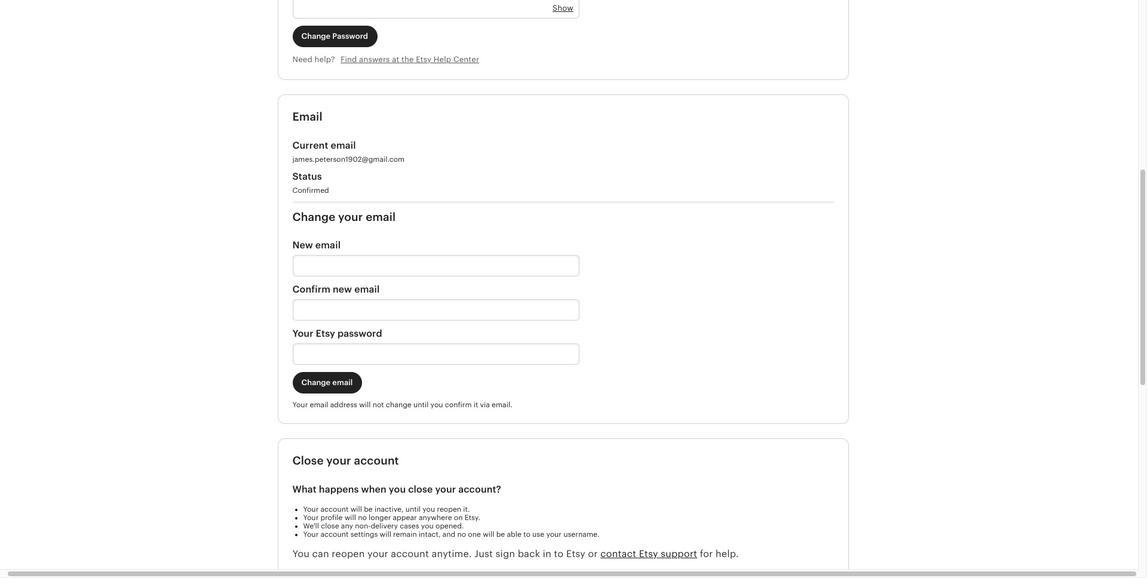 Task type: locate. For each thing, give the bounding box(es) containing it.
to left use
[[524, 531, 531, 539]]

email
[[293, 111, 323, 123]]

one
[[468, 531, 481, 539]]

and
[[443, 531, 456, 539]]

until
[[414, 401, 429, 410], [406, 506, 421, 514]]

not
[[373, 401, 384, 410]]

sign
[[496, 549, 516, 560]]

current email james.peterson1902@gmail.com
[[293, 140, 405, 164]]

your down confirm on the left of page
[[293, 328, 314, 340]]

close inside your account will be inactive, until you reopen it. your profile will no longer appear anywhere on etsy. we'll close any non-delivery cases you opened. your account settings will remain intact, and no one will be able to use your username.
[[321, 522, 339, 531]]

new
[[293, 240, 313, 251]]

no
[[358, 514, 367, 522], [458, 531, 466, 539]]

change down confirmed
[[293, 211, 336, 223]]

help.
[[716, 549, 739, 560]]

email inside current email james.peterson1902@gmail.com
[[331, 140, 356, 151]]

will right profile
[[345, 514, 356, 522]]

intact,
[[419, 531, 441, 539]]

reopen up opened.
[[437, 506, 462, 514]]

to right the in
[[554, 549, 564, 560]]

what
[[293, 484, 317, 496]]

etsy
[[416, 55, 432, 64], [316, 328, 335, 340], [567, 549, 586, 560], [639, 549, 659, 560]]

close
[[408, 484, 433, 496], [321, 522, 339, 531]]

0 horizontal spatial be
[[364, 506, 373, 514]]

Your Etsy password password field
[[293, 344, 580, 365]]

contact etsy support link
[[601, 549, 698, 560]]

etsy right the
[[416, 55, 432, 64]]

your right use
[[547, 531, 562, 539]]

close your account
[[293, 455, 399, 468]]

need help? find answers at the etsy help center
[[293, 55, 480, 64]]

use
[[533, 531, 545, 539]]

account down the remain
[[391, 549, 429, 560]]

reopen down settings
[[332, 549, 365, 560]]

you
[[431, 401, 443, 410], [389, 484, 406, 496], [423, 506, 435, 514], [421, 522, 434, 531]]

when
[[361, 484, 387, 496]]

account down happens
[[321, 506, 349, 514]]

find
[[341, 55, 357, 64]]

0 horizontal spatial no
[[358, 514, 367, 522]]

you right the cases
[[421, 522, 434, 531]]

you up 'inactive,'
[[389, 484, 406, 496]]

1 vertical spatial to
[[554, 549, 564, 560]]

will
[[359, 401, 371, 410], [351, 506, 362, 514], [345, 514, 356, 522], [380, 531, 392, 539], [483, 531, 495, 539]]

1 horizontal spatial to
[[554, 549, 564, 560]]

support
[[661, 549, 698, 560]]

1 horizontal spatial be
[[497, 531, 505, 539]]

settings
[[351, 531, 378, 539]]

to inside your account will be inactive, until you reopen it. your profile will no longer appear anywhere on etsy. we'll close any non-delivery cases you opened. your account settings will remain intact, and no one will be able to use your username.
[[524, 531, 531, 539]]

email for change
[[333, 379, 353, 387]]

1 horizontal spatial reopen
[[437, 506, 462, 514]]

1 horizontal spatial no
[[458, 531, 466, 539]]

no right and
[[458, 531, 466, 539]]

we'll
[[303, 522, 319, 531]]

close up anywhere
[[408, 484, 433, 496]]

your
[[293, 328, 314, 340], [293, 401, 308, 410], [303, 506, 319, 514], [303, 514, 319, 522], [303, 531, 319, 539]]

to
[[524, 531, 531, 539], [554, 549, 564, 560]]

your
[[338, 211, 363, 223], [327, 455, 351, 468], [435, 484, 456, 496], [547, 531, 562, 539], [368, 549, 389, 560]]

until right change
[[414, 401, 429, 410]]

2 vertical spatial change
[[302, 379, 331, 387]]

find answers at the etsy help center link
[[341, 55, 480, 64]]

Confirm new email text field
[[293, 300, 580, 321]]

change up help? at the left of page
[[302, 31, 331, 40]]

0 horizontal spatial close
[[321, 522, 339, 531]]

change for change your email
[[293, 211, 336, 223]]

you left confirm
[[431, 401, 443, 410]]

email inside button
[[333, 379, 353, 387]]

email.
[[492, 401, 513, 410]]

anywhere
[[419, 514, 452, 522]]

1 vertical spatial change
[[293, 211, 336, 223]]

contact
[[601, 549, 637, 560]]

your up new email
[[338, 211, 363, 223]]

until up the cases
[[406, 506, 421, 514]]

will right one
[[483, 531, 495, 539]]

1 vertical spatial close
[[321, 522, 339, 531]]

1 vertical spatial reopen
[[332, 549, 365, 560]]

confirm
[[293, 284, 331, 295]]

inactive,
[[375, 506, 404, 514]]

0 vertical spatial no
[[358, 514, 367, 522]]

email
[[331, 140, 356, 151], [366, 211, 396, 223], [316, 240, 341, 251], [355, 284, 380, 295], [333, 379, 353, 387], [310, 401, 329, 410]]

0 vertical spatial reopen
[[437, 506, 462, 514]]

close left any
[[321, 522, 339, 531]]

be left able
[[497, 531, 505, 539]]

1 horizontal spatial close
[[408, 484, 433, 496]]

your down change email button
[[293, 401, 308, 410]]

longer
[[369, 514, 391, 522]]

0 vertical spatial to
[[524, 531, 531, 539]]

new email
[[293, 240, 341, 251]]

cases
[[400, 522, 420, 531]]

change
[[302, 31, 331, 40], [293, 211, 336, 223], [302, 379, 331, 387]]

your etsy password
[[293, 328, 382, 340]]

1 vertical spatial until
[[406, 506, 421, 514]]

change up the address
[[302, 379, 331, 387]]

account
[[354, 455, 399, 468], [321, 506, 349, 514], [321, 531, 349, 539], [391, 549, 429, 560]]

New email text field
[[293, 255, 580, 277]]

reopen
[[437, 506, 462, 514], [332, 549, 365, 560]]

0 vertical spatial until
[[414, 401, 429, 410]]

confirm new email
[[293, 284, 380, 295]]

email for your
[[310, 401, 329, 410]]

you
[[293, 549, 310, 560]]

change for change email
[[302, 379, 331, 387]]

0 vertical spatial close
[[408, 484, 433, 496]]

password
[[338, 328, 382, 340]]

your up anywhere
[[435, 484, 456, 496]]

be up the non-
[[364, 506, 373, 514]]

opened.
[[436, 522, 464, 531]]

delivery
[[371, 522, 398, 531]]

will up the non-
[[351, 506, 362, 514]]

email for current
[[331, 140, 356, 151]]

your up we'll at the left bottom of the page
[[303, 506, 319, 514]]

able
[[507, 531, 522, 539]]

non-
[[355, 522, 371, 531]]

via
[[480, 401, 490, 410]]

for
[[700, 549, 714, 560]]

be
[[364, 506, 373, 514], [497, 531, 505, 539]]

any
[[341, 522, 353, 531]]

0 horizontal spatial to
[[524, 531, 531, 539]]

0 vertical spatial change
[[302, 31, 331, 40]]

answers
[[359, 55, 390, 64]]

you can reopen your account anytime. just sign back in to etsy or contact etsy support for help.
[[293, 549, 739, 560]]

Confirm New Password password field
[[293, 0, 580, 18]]

no up settings
[[358, 514, 367, 522]]

help?
[[315, 55, 335, 64]]



Task type: describe. For each thing, give the bounding box(es) containing it.
your inside your account will be inactive, until you reopen it. your profile will no longer appear anywhere on etsy. we'll close any non-delivery cases you opened. your account settings will remain intact, and no one will be able to use your username.
[[547, 531, 562, 539]]

it.
[[464, 506, 470, 514]]

the
[[402, 55, 414, 64]]

your account will be inactive, until you reopen it. your profile will no longer appear anywhere on etsy. we'll close any non-delivery cases you opened. your account settings will remain intact, and no one will be able to use your username.
[[303, 506, 600, 539]]

you up the intact, at the bottom of page
[[423, 506, 435, 514]]

0 vertical spatial be
[[364, 506, 373, 514]]

center
[[454, 55, 480, 64]]

change password
[[302, 31, 368, 40]]

change
[[386, 401, 412, 410]]

etsy.
[[465, 514, 481, 522]]

close
[[293, 455, 324, 468]]

confirmed
[[293, 186, 329, 195]]

can
[[312, 549, 329, 560]]

on
[[454, 514, 463, 522]]

happens
[[319, 484, 359, 496]]

email for new
[[316, 240, 341, 251]]

address
[[330, 401, 358, 410]]

reopen inside your account will be inactive, until you reopen it. your profile will no longer appear anywhere on etsy. we'll close any non-delivery cases you opened. your account settings will remain intact, and no one will be able to use your username.
[[437, 506, 462, 514]]

remain
[[393, 531, 417, 539]]

at
[[392, 55, 400, 64]]

change for change password
[[302, 31, 331, 40]]

anytime.
[[432, 549, 472, 560]]

your up happens
[[327, 455, 351, 468]]

change email button
[[293, 373, 362, 394]]

james.peterson1902@gmail.com
[[293, 155, 405, 164]]

profile
[[321, 514, 343, 522]]

1 vertical spatial be
[[497, 531, 505, 539]]

your for your etsy password
[[293, 328, 314, 340]]

it
[[474, 401, 478, 410]]

what happens when you close your account?
[[293, 484, 502, 496]]

status
[[293, 171, 322, 182]]

will down longer
[[380, 531, 392, 539]]

change your email
[[293, 211, 396, 223]]

change email
[[302, 379, 353, 387]]

until inside your account will be inactive, until you reopen it. your profile will no longer appear anywhere on etsy. we'll close any non-delivery cases you opened. your account settings will remain intact, and no one will be able to use your username.
[[406, 506, 421, 514]]

appear
[[393, 514, 417, 522]]

show
[[553, 4, 574, 13]]

1 vertical spatial no
[[458, 531, 466, 539]]

etsy right contact
[[639, 549, 659, 560]]

current
[[293, 140, 329, 151]]

etsy left password
[[316, 328, 335, 340]]

confirm
[[445, 401, 472, 410]]

your for your email address will not change until you confirm it via email.
[[293, 401, 308, 410]]

username.
[[564, 531, 600, 539]]

account up when
[[354, 455, 399, 468]]

need
[[293, 55, 313, 64]]

will left not
[[359, 401, 371, 410]]

or
[[588, 549, 598, 560]]

just
[[475, 549, 493, 560]]

back
[[518, 549, 541, 560]]

password
[[333, 31, 368, 40]]

your for your account will be inactive, until you reopen it. your profile will no longer appear anywhere on etsy. we'll close any non-delivery cases you opened. your account settings will remain intact, and no one will be able to use your username.
[[303, 506, 319, 514]]

help
[[434, 55, 452, 64]]

your up can
[[303, 531, 319, 539]]

account?
[[459, 484, 502, 496]]

change password button
[[293, 25, 377, 47]]

your email address will not change until you confirm it via email.
[[293, 401, 513, 410]]

new
[[333, 284, 352, 295]]

your down settings
[[368, 549, 389, 560]]

etsy left or
[[567, 549, 586, 560]]

account down profile
[[321, 531, 349, 539]]

in
[[543, 549, 552, 560]]

status confirmed
[[293, 171, 329, 195]]

your left profile
[[303, 514, 319, 522]]

0 horizontal spatial reopen
[[332, 549, 365, 560]]



Task type: vqa. For each thing, say whether or not it's contained in the screenshot.
the to inside the add to registry Button
no



